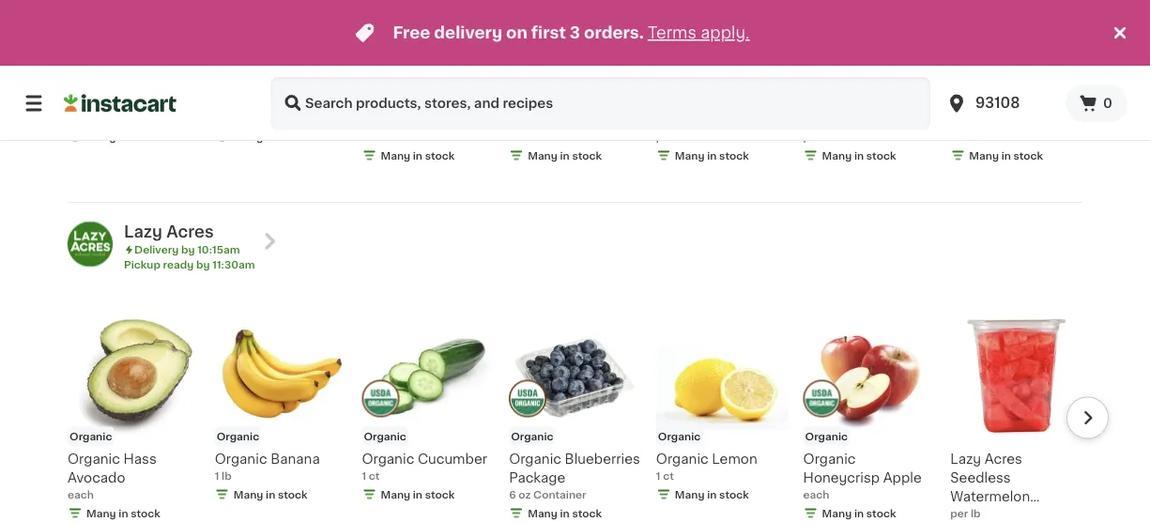 Task type: describe. For each thing, give the bounding box(es) containing it.
lemon
[[712, 452, 758, 466]]

3
[[570, 25, 581, 41]]

many in stock for organic banana
[[234, 490, 308, 500]]

many in stock for organic strawberries
[[381, 150, 455, 161]]

strawberries
[[362, 113, 446, 126]]

organic inside organic blueberries package 6 oz container
[[509, 452, 562, 466]]

apply.
[[701, 25, 750, 41]]

many for organic avocado
[[86, 132, 116, 142]]

organic inside organic lemon 1 ct
[[657, 452, 709, 466]]

per inside organic red seedless grapes per lb
[[804, 132, 822, 142]]

fairfield farms organic blueberries 4.4 oz
[[509, 95, 641, 142]]

organic red seedless grapes per lb
[[804, 95, 916, 142]]

organic inside organic red seedless grapes per lb
[[804, 95, 856, 108]]

11:30am
[[212, 260, 255, 270]]

red
[[860, 95, 886, 108]]

bananas
[[271, 95, 327, 108]]

stock for organic bananas
[[278, 132, 308, 142]]

wild caught king salmon fillet per lb
[[657, 95, 770, 142]]

lazy acres seedless watermelon chunks
[[951, 452, 1031, 522]]

many in stock for wild caught king salmon fillet
[[675, 150, 749, 161]]

king
[[741, 95, 770, 108]]

banana
[[271, 452, 320, 466]]

organic blueberries package 6 oz container
[[509, 452, 641, 500]]

in for organic avocado
[[119, 132, 128, 142]]

organic cucumber 1 ct
[[362, 452, 488, 481]]

in for organic cucumber
[[413, 490, 423, 500]]

per lb
[[951, 508, 981, 519]]

in for organic red seedless grapes
[[855, 150, 865, 161]]

item badge image for organic cucumber
[[362, 380, 400, 418]]

in for fairfield farms organic blueberries
[[560, 150, 570, 161]]

1 for organic cucumber
[[362, 471, 367, 481]]

stock for fairfield farms organic blueberries
[[573, 150, 602, 161]]

each for organic hass avocado
[[68, 490, 94, 500]]

blueberries inside fairfield farms organic blueberries 4.4 oz
[[565, 113, 641, 126]]

0 button
[[1066, 85, 1128, 122]]

organic inside the organic avocado 1 ct
[[68, 95, 120, 108]]

orders.
[[584, 25, 644, 41]]

in for wild caught king salmon fillet
[[708, 150, 717, 161]]

in for organic blueberries package
[[560, 508, 570, 519]]

peeled
[[1007, 95, 1053, 108]]

blueberries inside organic blueberries package 6 oz container
[[565, 452, 641, 466]]

organic inside organic banana 1 lb
[[215, 452, 267, 466]]

many in stock for organic blueberries package
[[528, 508, 602, 519]]

chunks
[[951, 509, 1001, 522]]

93108 button
[[946, 77, 1059, 130]]

salmon
[[657, 113, 706, 126]]

1 for organic banana
[[215, 471, 219, 481]]

10:15am
[[197, 245, 240, 255]]

in for organic banana
[[266, 490, 276, 500]]

organic hass avocado each
[[68, 452, 157, 500]]

many for organic red seedless grapes
[[823, 150, 852, 161]]

package
[[509, 471, 566, 484]]

1 for organic avocado
[[68, 113, 72, 123]]

delivery
[[134, 245, 179, 255]]

many in stock for organic lemon
[[675, 490, 749, 500]]

ready
[[163, 260, 194, 270]]

free delivery on first 3 orders. terms apply.
[[393, 25, 750, 41]]

many for organic hass avocado
[[86, 508, 116, 519]]

1 horizontal spatial by
[[196, 260, 210, 270]]

organic banana 1 lb
[[215, 452, 320, 481]]

stock for organic blueberries package
[[573, 508, 602, 519]]

many for fairfield farms organic blueberries
[[528, 150, 558, 161]]

4.4
[[509, 132, 527, 142]]

many in stock for organic red seedless grapes
[[823, 150, 897, 161]]

many for organic peeled baby carrots
[[970, 150, 1000, 161]]

many in stock for organic hass avocado
[[86, 508, 161, 519]]

many in stock for organic peeled baby carrots
[[970, 150, 1044, 161]]

ct for organic cucumber
[[369, 471, 380, 481]]

pickup ready by 11:30am
[[124, 260, 255, 270]]

lazy acres
[[124, 224, 214, 240]]

93108 button
[[939, 77, 1066, 130]]

organic strawberries 1 ct
[[362, 95, 446, 142]]

avocado inside organic hass avocado each
[[68, 471, 125, 484]]

many for organic strawberries
[[381, 150, 411, 161]]

pickup
[[124, 260, 161, 270]]

seedless for organic
[[804, 113, 864, 126]]

per inside wild caught king salmon fillet per lb
[[657, 132, 674, 142]]

organic inside the organic strawberries 1 ct
[[362, 95, 415, 108]]

1 for organic strawberries
[[362, 132, 367, 142]]

farms
[[566, 95, 606, 108]]

terms apply. link
[[648, 25, 750, 41]]

many in stock for organic cucumber
[[381, 490, 455, 500]]



Task type: vqa. For each thing, say whether or not it's contained in the screenshot.
the top Meat Alternatives
no



Task type: locate. For each thing, give the bounding box(es) containing it.
oz inside fairfield farms organic blueberries 4.4 oz
[[529, 132, 542, 142]]

blueberries
[[565, 113, 641, 126], [565, 452, 641, 466]]

stock for organic red seedless grapes
[[867, 150, 897, 161]]

1 blueberries from the top
[[565, 113, 641, 126]]

each for organic honeycrisp apple
[[804, 490, 830, 500]]

many in stock down organic honeycrisp apple each
[[823, 508, 897, 519]]

stock for organic peeled baby carrots
[[1014, 150, 1044, 161]]

1 inside organic lemon 1 ct
[[657, 471, 661, 481]]

avocado inside the organic avocado 1 ct
[[124, 95, 181, 108]]

stock down organic cucumber 1 ct
[[425, 490, 455, 500]]

stock down container
[[573, 508, 602, 519]]

0 vertical spatial blueberries
[[565, 113, 641, 126]]

item badge image up organic cucumber 1 ct
[[362, 380, 400, 418]]

1 horizontal spatial per
[[804, 132, 822, 142]]

stock for organic hass avocado
[[131, 508, 161, 519]]

1 vertical spatial by
[[196, 260, 210, 270]]

stock down lemon
[[720, 490, 749, 500]]

0 vertical spatial by
[[181, 245, 195, 255]]

avocado
[[124, 95, 181, 108], [68, 471, 125, 484]]

1 vertical spatial seedless
[[951, 471, 1012, 484]]

many in stock down organic lemon 1 ct
[[675, 490, 749, 500]]

acres for lazy acres
[[166, 224, 214, 240]]

container
[[534, 490, 587, 500]]

ct inside organic cucumber 1 ct
[[369, 471, 380, 481]]

per
[[804, 132, 822, 142], [657, 132, 674, 142], [951, 508, 969, 519]]

fairfield
[[509, 95, 563, 108]]

ct for organic avocado
[[75, 113, 86, 123]]

Search field
[[271, 77, 931, 130]]

oz inside organic blueberries package 6 oz container
[[519, 490, 531, 500]]

0 vertical spatial avocado
[[124, 95, 181, 108]]

in down fairfield farms organic blueberries 4.4 oz
[[560, 150, 570, 161]]

ct inside the organic avocado 1 ct
[[75, 113, 86, 123]]

blueberries down farms
[[565, 113, 641, 126]]

seedless up watermelon
[[951, 471, 1012, 484]]

limited time offer region
[[0, 0, 1110, 66]]

in for organic hass avocado
[[119, 508, 128, 519]]

6
[[509, 490, 516, 500]]

stock down strawberries
[[425, 150, 455, 161]]

0 vertical spatial lazy
[[124, 224, 163, 240]]

lazy up delivery
[[124, 224, 163, 240]]

organic honeycrisp apple each
[[804, 452, 922, 500]]

1 item badge image from the left
[[509, 380, 547, 418]]

lb
[[824, 132, 834, 142], [677, 132, 687, 142], [222, 471, 232, 481], [971, 508, 981, 519]]

many in stock down organic cucumber 1 ct
[[381, 490, 455, 500]]

ct for organic strawberries
[[369, 132, 380, 142]]

seedless
[[804, 113, 864, 126], [951, 471, 1012, 484]]

many in stock for organic avocado
[[86, 132, 161, 142]]

instacart logo image
[[64, 92, 177, 115]]

in down organic lemon 1 ct
[[708, 490, 717, 500]]

stock down the banana
[[278, 490, 308, 500]]

0 vertical spatial acres
[[166, 224, 214, 240]]

first
[[532, 25, 566, 41]]

in down organic banana 1 lb
[[266, 490, 276, 500]]

3 item badge image from the left
[[362, 380, 400, 418]]

in down organic red seedless grapes per lb
[[855, 150, 865, 161]]

2 blueberries from the top
[[565, 452, 641, 466]]

many in stock down fairfield farms organic blueberries 4.4 oz
[[528, 150, 602, 161]]

2 item badge image from the left
[[804, 380, 841, 418]]

many in stock down strawberries
[[381, 150, 455, 161]]

honeycrisp
[[804, 471, 880, 484]]

organic inside organic honeycrisp apple each
[[804, 452, 856, 466]]

many down baby
[[970, 150, 1000, 161]]

many in stock down organic hass avocado each
[[86, 508, 161, 519]]

lazy acres image
[[68, 222, 113, 267]]

stock for organic honeycrisp apple
[[867, 508, 897, 519]]

seedless for lazy
[[951, 471, 1012, 484]]

in for organic honeycrisp apple
[[855, 508, 865, 519]]

lb inside organic red seedless grapes per lb
[[824, 132, 834, 142]]

0 vertical spatial item carousel region
[[68, 0, 1110, 194]]

stock down organic hass avocado each
[[131, 508, 161, 519]]

many for wild caught king salmon fillet
[[675, 150, 705, 161]]

organic peeled baby carrots 16 oz
[[951, 95, 1053, 142]]

in down organic cucumber 1 ct
[[413, 490, 423, 500]]

1 inside organic cucumber 1 ct
[[362, 471, 367, 481]]

1 horizontal spatial acres
[[985, 452, 1023, 466]]

1 inside the organic strawberries 1 ct
[[362, 132, 367, 142]]

seedless inside organic red seedless grapes per lb
[[804, 113, 864, 126]]

1
[[68, 113, 72, 123], [362, 132, 367, 142], [215, 471, 219, 481], [362, 471, 367, 481], [657, 471, 661, 481]]

many in stock down organic red seedless grapes per lb
[[823, 150, 897, 161]]

organic bananas
[[215, 95, 327, 108]]

seedless down 'red' at top right
[[804, 113, 864, 126]]

2 each from the left
[[804, 490, 830, 500]]

acres
[[166, 224, 214, 240], [985, 452, 1023, 466]]

in down organic bananas
[[266, 132, 276, 142]]

1 horizontal spatial each
[[804, 490, 830, 500]]

stock down bananas
[[278, 132, 308, 142]]

many down organic bananas
[[234, 132, 263, 142]]

1 horizontal spatial seedless
[[951, 471, 1012, 484]]

oz for baby
[[965, 132, 977, 142]]

0 horizontal spatial acres
[[166, 224, 214, 240]]

many for organic bananas
[[234, 132, 263, 142]]

many down organic hass avocado each
[[86, 508, 116, 519]]

caught
[[689, 95, 737, 108]]

watermelon
[[951, 490, 1031, 503]]

organic inside organic peeled baby carrots 16 oz
[[951, 95, 1004, 108]]

0 horizontal spatial seedless
[[804, 113, 864, 126]]

stock for organic lemon
[[720, 490, 749, 500]]

many in stock down the organic avocado 1 ct
[[86, 132, 161, 142]]

in down container
[[560, 508, 570, 519]]

lazy
[[124, 224, 163, 240], [951, 452, 982, 466]]

stock down the apple on the right of the page
[[867, 508, 897, 519]]

free
[[393, 25, 431, 41]]

ct inside organic lemon 1 ct
[[664, 471, 674, 481]]

by up pickup ready by 11:30am
[[181, 245, 195, 255]]

organic avocado 1 ct
[[68, 95, 181, 123]]

many in stock down organic banana 1 lb
[[234, 490, 308, 500]]

oz inside organic peeled baby carrots 16 oz
[[965, 132, 977, 142]]

16
[[951, 132, 962, 142]]

each inside organic honeycrisp apple each
[[804, 490, 830, 500]]

apple
[[884, 471, 922, 484]]

many in stock for organic honeycrisp apple
[[823, 508, 897, 519]]

in for organic peeled baby carrots
[[1002, 150, 1012, 161]]

organic
[[70, 73, 112, 84], [217, 73, 259, 84], [511, 73, 554, 84], [806, 73, 848, 84], [364, 73, 407, 84], [953, 73, 996, 84], [68, 95, 120, 108], [215, 95, 267, 108], [804, 95, 856, 108], [362, 95, 415, 108], [951, 95, 1004, 108], [509, 113, 562, 126], [70, 431, 112, 442], [217, 431, 259, 442], [511, 431, 554, 442], [806, 431, 848, 442], [364, 431, 407, 442], [658, 431, 701, 442], [68, 452, 120, 466], [215, 452, 267, 466], [509, 452, 562, 466], [804, 452, 856, 466], [362, 452, 415, 466], [657, 452, 709, 466]]

delivery
[[434, 25, 503, 41]]

many down fairfield farms organic blueberries 4.4 oz
[[528, 150, 558, 161]]

wild
[[657, 95, 685, 108]]

many down container
[[528, 508, 558, 519]]

organic inside organic hass avocado each
[[68, 452, 120, 466]]

many down salmon on the top right of page
[[675, 150, 705, 161]]

1 inside the organic avocado 1 ct
[[68, 113, 72, 123]]

1 for organic lemon
[[657, 471, 661, 481]]

item badge image for organic blueberries package
[[509, 380, 547, 418]]

stock down the organic avocado 1 ct
[[131, 132, 161, 142]]

1 horizontal spatial lazy
[[951, 452, 982, 466]]

lb inside wild caught king salmon fillet per lb
[[677, 132, 687, 142]]

1 each from the left
[[68, 490, 94, 500]]

by
[[181, 245, 195, 255], [196, 260, 210, 270]]

grapes
[[868, 113, 916, 126]]

None search field
[[271, 77, 931, 130]]

0 horizontal spatial lazy
[[124, 224, 163, 240]]

many in stock down organic bananas
[[234, 132, 308, 142]]

many
[[86, 132, 116, 142], [234, 132, 263, 142], [528, 150, 558, 161], [823, 150, 852, 161], [381, 150, 411, 161], [675, 150, 705, 161], [970, 150, 1000, 161], [234, 490, 263, 500], [381, 490, 411, 500], [675, 490, 705, 500], [86, 508, 116, 519], [528, 508, 558, 519], [823, 508, 852, 519]]

many in stock for fairfield farms organic blueberries
[[528, 150, 602, 161]]

organic lemon 1 ct
[[657, 452, 758, 481]]

oz right "6"
[[519, 490, 531, 500]]

many in stock down wild caught king salmon fillet per lb
[[675, 150, 749, 161]]

lazy for lazy acres
[[124, 224, 163, 240]]

blueberries up container
[[565, 452, 641, 466]]

many for organic blueberries package
[[528, 508, 558, 519]]

in down wild caught king salmon fillet per lb
[[708, 150, 717, 161]]

in for organic strawberries
[[413, 150, 423, 161]]

1 vertical spatial avocado
[[68, 471, 125, 484]]

1 vertical spatial item carousel region
[[41, 302, 1110, 522]]

stock down fairfield farms organic blueberries 4.4 oz
[[573, 150, 602, 161]]

fillet
[[709, 113, 741, 126]]

acres inside lazy acres seedless watermelon chunks
[[985, 452, 1023, 466]]

many in stock down carrots in the right of the page
[[970, 150, 1044, 161]]

in down organic hass avocado each
[[119, 508, 128, 519]]

organic inside organic cucumber 1 ct
[[362, 452, 415, 466]]

item carousel region
[[68, 0, 1110, 194], [41, 302, 1110, 522]]

stock for organic cucumber
[[425, 490, 455, 500]]

1 vertical spatial acres
[[985, 452, 1023, 466]]

many in stock for organic bananas
[[234, 132, 308, 142]]

many for organic honeycrisp apple
[[823, 508, 852, 519]]

acres up delivery by 10:15am
[[166, 224, 214, 240]]

delivery by 10:15am
[[134, 245, 240, 255]]

baby
[[951, 113, 985, 126]]

terms
[[648, 25, 697, 41]]

many down honeycrisp
[[823, 508, 852, 519]]

acres for lazy acres seedless watermelon chunks
[[985, 452, 1023, 466]]

1 vertical spatial blueberries
[[565, 452, 641, 466]]

many down strawberries
[[381, 150, 411, 161]]

in down carrots in the right of the page
[[1002, 150, 1012, 161]]

hass
[[124, 452, 157, 466]]

seedless inside lazy acres seedless watermelon chunks
[[951, 471, 1012, 484]]

ct inside the organic strawberries 1 ct
[[369, 132, 380, 142]]

1 vertical spatial lazy
[[951, 452, 982, 466]]

stock down grapes
[[867, 150, 897, 161]]

lazy for lazy acres seedless watermelon chunks
[[951, 452, 982, 466]]

oz right 16 at the right of the page
[[965, 132, 977, 142]]

carrots
[[989, 113, 1038, 126]]

cucumber
[[418, 452, 488, 466]]

2 horizontal spatial per
[[951, 508, 969, 519]]

many down organic banana 1 lb
[[234, 490, 263, 500]]

0 horizontal spatial each
[[68, 490, 94, 500]]

many down organic red seedless grapes per lb
[[823, 150, 852, 161]]

on
[[507, 25, 528, 41]]

ct
[[75, 113, 86, 123], [369, 132, 380, 142], [369, 471, 380, 481], [664, 471, 674, 481]]

many in stock
[[86, 132, 161, 142], [234, 132, 308, 142], [528, 150, 602, 161], [823, 150, 897, 161], [381, 150, 455, 161], [675, 150, 749, 161], [970, 150, 1044, 161], [234, 490, 308, 500], [381, 490, 455, 500], [675, 490, 749, 500], [86, 508, 161, 519], [528, 508, 602, 519], [823, 508, 897, 519]]

stock
[[131, 132, 161, 142], [278, 132, 308, 142], [573, 150, 602, 161], [867, 150, 897, 161], [425, 150, 455, 161], [720, 150, 749, 161], [1014, 150, 1044, 161], [278, 490, 308, 500], [425, 490, 455, 500], [720, 490, 749, 500], [131, 508, 161, 519], [573, 508, 602, 519], [867, 508, 897, 519]]

in down the organic avocado 1 ct
[[119, 132, 128, 142]]

item badge image for organic honeycrisp apple
[[804, 380, 841, 418]]

organic inside fairfield farms organic blueberries 4.4 oz
[[509, 113, 562, 126]]

item carousel region containing organic hass avocado
[[41, 302, 1110, 522]]

stock down fillet
[[720, 150, 749, 161]]

many down the organic avocado 1 ct
[[86, 132, 116, 142]]

by down 10:15am
[[196, 260, 210, 270]]

in
[[119, 132, 128, 142], [266, 132, 276, 142], [560, 150, 570, 161], [855, 150, 865, 161], [413, 150, 423, 161], [708, 150, 717, 161], [1002, 150, 1012, 161], [266, 490, 276, 500], [413, 490, 423, 500], [708, 490, 717, 500], [119, 508, 128, 519], [560, 508, 570, 519], [855, 508, 865, 519]]

0 horizontal spatial by
[[181, 245, 195, 255]]

oz for organic
[[529, 132, 542, 142]]

stock down carrots in the right of the page
[[1014, 150, 1044, 161]]

stock for organic avocado
[[131, 132, 161, 142]]

many for organic cucumber
[[381, 490, 411, 500]]

stock for organic strawberries
[[425, 150, 455, 161]]

many down organic lemon 1 ct
[[675, 490, 705, 500]]

stock for wild caught king salmon fillet
[[720, 150, 749, 161]]

in for organic bananas
[[266, 132, 276, 142]]

many in stock down container
[[528, 508, 602, 519]]

item badge image up package
[[509, 380, 547, 418]]

each inside organic hass avocado each
[[68, 490, 94, 500]]

oz
[[529, 132, 542, 142], [965, 132, 977, 142], [519, 490, 531, 500]]

0 vertical spatial seedless
[[804, 113, 864, 126]]

lazy inside lazy acres seedless watermelon chunks
[[951, 452, 982, 466]]

0
[[1104, 97, 1113, 110]]

ct for organic lemon
[[664, 471, 674, 481]]

many for organic banana
[[234, 490, 263, 500]]

stock for organic banana
[[278, 490, 308, 500]]

many down organic cucumber 1 ct
[[381, 490, 411, 500]]

lazy up watermelon
[[951, 452, 982, 466]]

in down strawberries
[[413, 150, 423, 161]]

oz right 4.4
[[529, 132, 542, 142]]

lb inside organic banana 1 lb
[[222, 471, 232, 481]]

many for organic lemon
[[675, 490, 705, 500]]

in for organic lemon
[[708, 490, 717, 500]]

93108
[[976, 96, 1021, 110]]

1 horizontal spatial item badge image
[[509, 380, 547, 418]]

0 horizontal spatial item badge image
[[362, 380, 400, 418]]

each
[[68, 490, 94, 500], [804, 490, 830, 500]]

in down organic honeycrisp apple each
[[855, 508, 865, 519]]

2 horizontal spatial item badge image
[[804, 380, 841, 418]]

1 inside organic banana 1 lb
[[215, 471, 219, 481]]

acres up watermelon
[[985, 452, 1023, 466]]

item badge image up honeycrisp
[[804, 380, 841, 418]]

item badge image
[[509, 380, 547, 418], [804, 380, 841, 418], [362, 380, 400, 418]]

item carousel region containing organic avocado
[[68, 0, 1110, 194]]

0 horizontal spatial per
[[657, 132, 674, 142]]



